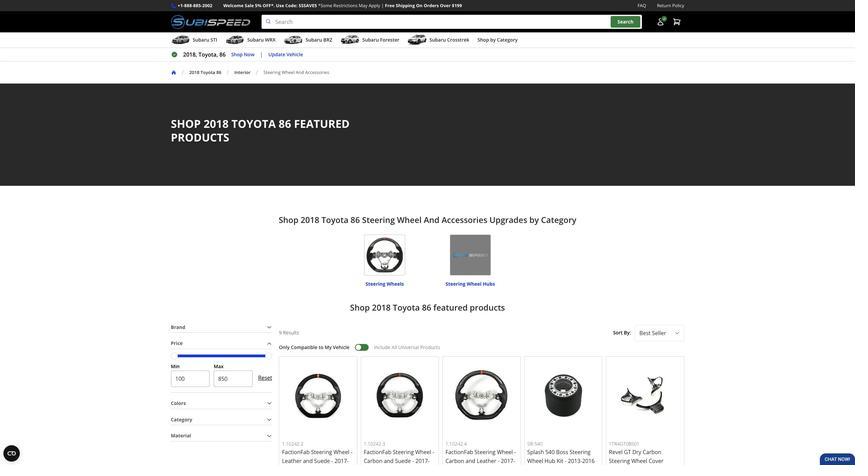 Task type: vqa. For each thing, say whether or not it's contained in the screenshot.
5 associated with Top
no



Task type: locate. For each thing, give the bounding box(es) containing it.
3 subaru from the left
[[306, 37, 322, 43]]

subispeed logo image
[[171, 15, 250, 29]]

suede for carbon
[[395, 458, 411, 465]]

wheels
[[387, 281, 404, 287]]

minimum slider
[[171, 353, 178, 360]]

factionfab for factionfab steering wheel - leather and suede - 2017
[[282, 449, 310, 457]]

5 subaru from the left
[[429, 37, 446, 43]]

shop inside shop now link
[[231, 51, 243, 58]]

0 vertical spatial 540
[[534, 441, 543, 447]]

factionfab down 1.10242.4 on the bottom right of page
[[446, 449, 473, 457]]

on
[[416, 2, 423, 9]]

only
[[279, 345, 290, 351]]

factionfab for factionfab steering wheel - carbon and leather - 2017
[[446, 449, 473, 457]]

0 horizontal spatial and
[[303, 458, 313, 465]]

factionfab down '1.10242.3'
[[364, 449, 391, 457]]

carbon down 1.10242.4 on the bottom right of page
[[446, 458, 464, 465]]

carbon
[[643, 449, 661, 457], [364, 458, 382, 465], [446, 458, 464, 465]]

2 and from the left
[[384, 458, 394, 465]]

steering inside sb-540 splash 540 boss steering wheel hub kit - 2013-201
[[570, 449, 591, 457]]

carbon inside 1.10242.3 factionfab steering wheel - carbon and suede - 2017
[[364, 458, 382, 465]]

steering wheel hubs link
[[446, 278, 495, 287]]

0 vertical spatial category
[[497, 37, 518, 43]]

and down '1.10242.3'
[[384, 458, 394, 465]]

toyota,
[[199, 51, 218, 58]]

include
[[374, 345, 390, 351]]

1 horizontal spatial category
[[541, 214, 576, 226]]

sb-540 splash 540 boss steering wheel hub kit - 2013-201
[[527, 441, 595, 466]]

subaru sti
[[193, 37, 217, 43]]

shop for shop by category
[[477, 37, 489, 43]]

0 horizontal spatial carbon
[[364, 458, 382, 465]]

2 horizontal spatial and
[[466, 458, 475, 465]]

1 vertical spatial category
[[541, 214, 576, 226]]

factionfab inside 1.10242.2 factionfab steering wheel - leather and suede - 2017
[[282, 449, 310, 457]]

+1-888-885-2002
[[178, 2, 212, 9]]

steering inside 1tr4gt0bs01 revel gt dry carbon steering wheel cove
[[609, 458, 630, 465]]

0 horizontal spatial |
[[260, 51, 263, 58]]

1 subaru from the left
[[193, 37, 209, 43]]

shop by category
[[477, 37, 518, 43]]

a subaru sti thumbnail image image
[[171, 35, 190, 45]]

Max text field
[[214, 371, 253, 387]]

3 and from the left
[[466, 458, 475, 465]]

steering wheel hubs
[[446, 281, 495, 287]]

vehicle
[[287, 51, 303, 58], [333, 345, 349, 351]]

subaru left the brz on the left of the page
[[306, 37, 322, 43]]

subaru brz
[[306, 37, 332, 43]]

1 horizontal spatial carbon
[[446, 458, 464, 465]]

home image
[[171, 70, 176, 75]]

86 inside shop 2018 toyota 86 featured products
[[279, 116, 291, 131]]

category inside shop by category dropdown button
[[497, 37, 518, 43]]

shop 2018 toyota 86 featured products
[[171, 116, 350, 145]]

toyota for shop 2018 toyota 86 steering wheel and accessories upgrades by category
[[321, 214, 348, 226]]

forester
[[380, 37, 399, 43]]

by:
[[624, 330, 631, 336]]

2 factionfab from the left
[[364, 449, 391, 457]]

shipping
[[396, 2, 415, 9]]

carbon right dry
[[643, 449, 661, 457]]

| right the now
[[260, 51, 263, 58]]

update
[[268, 51, 285, 58]]

factionfab steering wheel -  leather and suede - 2017-2024 subaru brz / toyota gr86 image
[[282, 360, 354, 432]]

/ right interior
[[256, 69, 258, 76]]

2 / from the left
[[227, 69, 229, 76]]

steering wheels image image
[[364, 235, 405, 276]]

by
[[490, 37, 496, 43], [529, 214, 539, 226]]

steering inside 1.10242.3 factionfab steering wheel - carbon and suede - 2017
[[393, 449, 414, 457]]

factionfab down 1.10242.2
[[282, 449, 310, 457]]

steering wheels link
[[366, 278, 404, 287]]

colors button
[[171, 399, 272, 409]]

open widget image
[[3, 446, 20, 462]]

4 subaru from the left
[[362, 37, 379, 43]]

1 vertical spatial 540
[[545, 449, 555, 457]]

and down 1.10242.2
[[303, 458, 313, 465]]

wheel inside 1.10242.3 factionfab steering wheel - carbon and suede - 2017
[[415, 449, 431, 457]]

may
[[359, 2, 367, 9]]

category button
[[171, 415, 272, 425]]

only compatible to my vehicle
[[279, 345, 349, 351]]

subaru left sti
[[193, 37, 209, 43]]

category
[[497, 37, 518, 43], [541, 214, 576, 226]]

0 vertical spatial accessories
[[305, 69, 329, 75]]

leather inside 1.10242.2 factionfab steering wheel - leather and suede - 2017
[[282, 458, 302, 465]]

0 horizontal spatial suede
[[314, 458, 330, 465]]

1 horizontal spatial /
[[227, 69, 229, 76]]

0 horizontal spatial by
[[490, 37, 496, 43]]

540 up splash
[[534, 441, 543, 447]]

suede for leather
[[314, 458, 330, 465]]

$199
[[452, 2, 462, 9]]

subaru left forester at the top of the page
[[362, 37, 379, 43]]

steering inside 1.10242.2 factionfab steering wheel - leather and suede - 2017
[[311, 449, 332, 457]]

material
[[171, 433, 191, 439]]

carbon inside 1.10242.4 factionfab steering wheel - carbon and leather - 2017
[[446, 458, 464, 465]]

sale
[[245, 2, 254, 9]]

wheel inside 1tr4gt0bs01 revel gt dry carbon steering wheel cove
[[631, 458, 647, 465]]

2 suede from the left
[[395, 458, 411, 465]]

suede inside 1.10242.2 factionfab steering wheel - leather and suede - 2017
[[314, 458, 330, 465]]

| left 'free' on the left of the page
[[381, 2, 384, 9]]

carbon down '1.10242.3'
[[364, 458, 382, 465]]

splash 540 boss steering wheel hub kit - 2013-2016 scion fr-s / 2013-2020 subaru brz / 2017-2020 toyota 86 image
[[527, 360, 599, 432]]

/
[[182, 69, 184, 76], [227, 69, 229, 76], [256, 69, 258, 76]]

540
[[534, 441, 543, 447], [545, 449, 555, 457]]

subaru forester button
[[340, 34, 399, 47]]

5%
[[255, 2, 262, 9]]

vehicle down a subaru brz thumbnail image
[[287, 51, 303, 58]]

suede inside 1.10242.3 factionfab steering wheel - carbon and suede - 2017
[[395, 458, 411, 465]]

search button
[[611, 16, 640, 28]]

leather
[[282, 458, 302, 465], [477, 458, 496, 465]]

/ for 2018 toyota 86
[[182, 69, 184, 76]]

2 horizontal spatial factionfab
[[446, 449, 473, 457]]

crosstrek
[[447, 37, 469, 43]]

featured
[[433, 302, 468, 313]]

2 horizontal spatial /
[[256, 69, 258, 76]]

kit
[[557, 458, 563, 465]]

subaru for subaru brz
[[306, 37, 322, 43]]

9 results
[[279, 330, 299, 336]]

0 vertical spatial and
[[296, 69, 304, 75]]

factionfab inside 1.10242.4 factionfab steering wheel - carbon and leather - 2017
[[446, 449, 473, 457]]

and for factionfab steering wheel - leather and suede - 2017
[[303, 458, 313, 465]]

products
[[420, 345, 440, 351]]

3 factionfab from the left
[[446, 449, 473, 457]]

0 horizontal spatial factionfab
[[282, 449, 310, 457]]

vehicle right my
[[333, 345, 349, 351]]

factionfab inside 1.10242.3 factionfab steering wheel - carbon and suede - 2017
[[364, 449, 391, 457]]

2018 toyota 86 link down toyota,
[[189, 69, 227, 75]]

0 horizontal spatial /
[[182, 69, 184, 76]]

1 vertical spatial accessories
[[442, 214, 487, 226]]

1 horizontal spatial vehicle
[[333, 345, 349, 351]]

products
[[171, 130, 229, 145]]

885-
[[193, 2, 202, 9]]

1 horizontal spatial and
[[384, 458, 394, 465]]

/ right the home icon
[[182, 69, 184, 76]]

welcome sale 5% off*. use code: sssave5
[[223, 2, 317, 9]]

1 suede from the left
[[314, 458, 330, 465]]

universal
[[398, 345, 419, 351]]

shop inside shop by category dropdown button
[[477, 37, 489, 43]]

Select... button
[[635, 325, 684, 342]]

1.10242.2
[[282, 441, 303, 447]]

factionfab steering wheel -  carbon and suede - 2017-2024 subaru brz / toyota gr86 image
[[364, 360, 436, 432]]

steering inside 1.10242.4 factionfab steering wheel - carbon and leather - 2017
[[475, 449, 496, 457]]

2018 inside shop 2018 toyota 86 featured products
[[204, 116, 229, 131]]

leather inside 1.10242.4 factionfab steering wheel - carbon and leather - 2017
[[477, 458, 496, 465]]

and inside 1.10242.3 factionfab steering wheel - carbon and suede - 2017
[[384, 458, 394, 465]]

1 horizontal spatial leather
[[477, 458, 496, 465]]

subaru left wrx
[[247, 37, 264, 43]]

2018 for shop 2018 toyota 86 featured products
[[372, 302, 391, 313]]

0 vertical spatial vehicle
[[287, 51, 303, 58]]

0 horizontal spatial category
[[497, 37, 518, 43]]

0 horizontal spatial vehicle
[[287, 51, 303, 58]]

+1-
[[178, 2, 184, 9]]

select... image
[[674, 331, 680, 336]]

featured
[[294, 116, 350, 131]]

*some restrictions may apply | free shipping on orders over $199
[[318, 2, 462, 9]]

0 horizontal spatial 540
[[534, 441, 543, 447]]

1 horizontal spatial accessories
[[442, 214, 487, 226]]

1 horizontal spatial factionfab
[[364, 449, 391, 457]]

|
[[381, 2, 384, 9], [260, 51, 263, 58]]

wheel inside 1.10242.2 factionfab steering wheel - leather and suede - 2017
[[334, 449, 349, 457]]

subaru for subaru wrx
[[247, 37, 264, 43]]

0 horizontal spatial toyota
[[201, 69, 215, 75]]

orders
[[424, 2, 439, 9]]

3 / from the left
[[256, 69, 258, 76]]

a subaru crosstrek thumbnail image image
[[408, 35, 427, 45]]

0 horizontal spatial accessories
[[305, 69, 329, 75]]

and down 1.10242.4 on the bottom right of page
[[466, 458, 475, 465]]

1 horizontal spatial suede
[[395, 458, 411, 465]]

and inside 1.10242.2 factionfab steering wheel - leather and suede - 2017
[[303, 458, 313, 465]]

0 vertical spatial by
[[490, 37, 496, 43]]

2 subaru from the left
[[247, 37, 264, 43]]

welcome
[[223, 2, 244, 9]]

factionfab steering wheel -  carbon and leather - 2017-2024 subaru brz / toyota gr86 image
[[446, 360, 518, 432]]

1 leather from the left
[[282, 458, 302, 465]]

steering wheels
[[366, 281, 404, 287]]

1 vertical spatial and
[[424, 214, 439, 226]]

interior link
[[234, 69, 256, 75], [234, 69, 251, 75]]

2 horizontal spatial carbon
[[643, 449, 661, 457]]

1 and from the left
[[303, 458, 313, 465]]

1 vertical spatial toyota
[[321, 214, 348, 226]]

steering
[[264, 69, 281, 75], [362, 214, 395, 226], [366, 281, 385, 287], [446, 281, 465, 287], [311, 449, 332, 457], [393, 449, 414, 457], [475, 449, 496, 457], [570, 449, 591, 457], [609, 458, 630, 465]]

1 horizontal spatial toyota
[[321, 214, 348, 226]]

shop
[[171, 116, 201, 131]]

0 horizontal spatial leather
[[282, 458, 302, 465]]

1 factionfab from the left
[[282, 449, 310, 457]]

and inside 1.10242.4 factionfab steering wheel - carbon and leather - 2017
[[466, 458, 475, 465]]

2 horizontal spatial toyota
[[393, 302, 420, 313]]

use
[[276, 2, 284, 9]]

/ left interior
[[227, 69, 229, 76]]

products
[[470, 302, 505, 313]]

-
[[351, 449, 353, 457], [433, 449, 434, 457], [514, 449, 516, 457], [331, 458, 333, 465], [412, 458, 414, 465], [498, 458, 499, 465], [565, 458, 567, 465]]

2 leather from the left
[[477, 458, 496, 465]]

1 / from the left
[[182, 69, 184, 76]]

return
[[657, 2, 671, 9]]

1 horizontal spatial |
[[381, 2, 384, 9]]

colors
[[171, 400, 186, 407]]

540 up hub
[[545, 449, 555, 457]]

reset button
[[258, 370, 272, 386]]

and
[[303, 458, 313, 465], [384, 458, 394, 465], [466, 458, 475, 465]]

steering wheel hubs image image
[[450, 235, 491, 276]]

price
[[171, 340, 183, 347]]

search input field
[[261, 15, 642, 29]]

subaru left crosstrek
[[429, 37, 446, 43]]

a subaru wrx thumbnail image image
[[225, 35, 245, 45]]

toyota
[[201, 69, 215, 75], [321, 214, 348, 226], [393, 302, 420, 313]]

1 vertical spatial by
[[529, 214, 539, 226]]

2 vertical spatial toyota
[[393, 302, 420, 313]]

off*.
[[263, 2, 275, 9]]

carbon for factionfab steering wheel - carbon and leather - 2017
[[446, 458, 464, 465]]

button image
[[656, 18, 664, 26]]



Task type: describe. For each thing, give the bounding box(es) containing it.
subaru crosstrek
[[429, 37, 469, 43]]

return policy
[[657, 2, 684, 9]]

restrictions
[[333, 2, 358, 9]]

revel
[[609, 449, 623, 457]]

brand
[[171, 324, 185, 331]]

shop for shop 2018 toyota 86 featured products
[[350, 302, 370, 313]]

code:
[[285, 2, 298, 9]]

shop by category button
[[477, 34, 518, 47]]

1 vertical spatial vehicle
[[333, 345, 349, 351]]

wheel inside 1.10242.4 factionfab steering wheel - carbon and leather - 2017
[[497, 449, 513, 457]]

toyota
[[231, 116, 276, 131]]

hub
[[545, 458, 555, 465]]

toyota for shop 2018 toyota 86 featured products
[[393, 302, 420, 313]]

my
[[325, 345, 332, 351]]

shop for shop now
[[231, 51, 243, 58]]

gt
[[624, 449, 631, 457]]

return policy link
[[657, 2, 684, 9]]

brz
[[323, 37, 332, 43]]

1.10242.4 factionfab steering wheel - carbon and leather - 2017
[[446, 441, 516, 466]]

subaru for subaru forester
[[362, 37, 379, 43]]

1 vertical spatial |
[[260, 51, 263, 58]]

subaru for subaru sti
[[193, 37, 209, 43]]

Min text field
[[171, 371, 210, 387]]

1 horizontal spatial by
[[529, 214, 539, 226]]

2018 toyota 86
[[189, 69, 221, 75]]

2013-
[[568, 458, 582, 465]]

upgrades
[[489, 214, 527, 226]]

steering inside steering wheel hubs link
[[446, 281, 465, 287]]

price button
[[171, 339, 272, 349]]

wheel inside sb-540 splash 540 boss steering wheel hub kit - 2013-201
[[527, 458, 543, 465]]

vehicle inside button
[[287, 51, 303, 58]]

- inside sb-540 splash 540 boss steering wheel hub kit - 2013-201
[[565, 458, 567, 465]]

subaru wrx
[[247, 37, 276, 43]]

all
[[392, 345, 397, 351]]

1 horizontal spatial and
[[424, 214, 439, 226]]

0 vertical spatial |
[[381, 2, 384, 9]]

+1-888-885-2002 link
[[178, 2, 212, 9]]

subaru brz button
[[284, 34, 332, 47]]

sort
[[613, 330, 623, 336]]

1.10242.3
[[364, 441, 385, 447]]

to
[[319, 345, 323, 351]]

subaru crosstrek button
[[408, 34, 469, 47]]

wrx
[[265, 37, 276, 43]]

subaru for subaru crosstrek
[[429, 37, 446, 43]]

min
[[171, 364, 180, 370]]

9
[[279, 330, 282, 336]]

boss
[[556, 449, 568, 457]]

shop now link
[[231, 51, 254, 59]]

a subaru forester thumbnail image image
[[340, 35, 360, 45]]

sssave5
[[299, 2, 317, 9]]

category
[[171, 417, 192, 423]]

2018, toyota, 86
[[183, 51, 226, 58]]

subaru forester
[[362, 37, 399, 43]]

1tr4gt0bs01
[[609, 441, 640, 447]]

1 horizontal spatial 540
[[545, 449, 555, 457]]

a subaru brz thumbnail image image
[[284, 35, 303, 45]]

update vehicle
[[268, 51, 303, 58]]

2018 toyota 86 link down 2018, toyota, 86
[[189, 69, 221, 75]]

86 for shop 2018 toyota 86 steering wheel and accessories upgrades by category
[[351, 214, 360, 226]]

*some
[[318, 2, 332, 9]]

carbon for factionfab steering wheel - carbon and suede - 2017
[[364, 458, 382, 465]]

/ for interior
[[227, 69, 229, 76]]

steering inside steering wheels link
[[366, 281, 385, 287]]

888-
[[184, 2, 193, 9]]

by inside dropdown button
[[490, 37, 496, 43]]

policy
[[672, 2, 684, 9]]

results
[[283, 330, 299, 336]]

free
[[385, 2, 395, 9]]

interior
[[234, 69, 251, 75]]

sort by:
[[613, 330, 631, 336]]

search
[[617, 19, 634, 25]]

dry
[[632, 449, 641, 457]]

2002
[[202, 2, 212, 9]]

and for factionfab steering wheel - carbon and leather - 2017
[[466, 458, 475, 465]]

2018 for shop 2018 toyota 86 featured products
[[204, 116, 229, 131]]

factionfab for factionfab steering wheel - carbon and suede - 2017
[[364, 449, 391, 457]]

update vehicle button
[[268, 51, 303, 59]]

steering wheel and accessories
[[264, 69, 329, 75]]

86 for shop 2018 toyota 86 featured products
[[422, 302, 431, 313]]

shop now
[[231, 51, 254, 58]]

maximum slider
[[265, 353, 272, 360]]

1.10242.4
[[446, 441, 467, 447]]

2018 for shop 2018 toyota 86 steering wheel and accessories upgrades by category
[[301, 214, 319, 226]]

shop 2018 toyota 86 featured products
[[350, 302, 505, 313]]

over
[[440, 2, 451, 9]]

subaru sti button
[[171, 34, 217, 47]]

1tr4gt0bs01 revel gt dry carbon steering wheel cove
[[609, 441, 669, 466]]

0 vertical spatial toyota
[[201, 69, 215, 75]]

steering wheel and accessories link
[[264, 69, 335, 75]]

carbon inside 1tr4gt0bs01 revel gt dry carbon steering wheel cove
[[643, 449, 661, 457]]

faq link
[[638, 2, 646, 9]]

max
[[214, 364, 224, 370]]

2018,
[[183, 51, 197, 58]]

sti
[[210, 37, 217, 43]]

shop for shop 2018 toyota 86 steering wheel and accessories upgrades by category
[[279, 214, 298, 226]]

and for factionfab steering wheel - carbon and suede - 2017
[[384, 458, 394, 465]]

apply
[[369, 2, 380, 9]]

0 horizontal spatial and
[[296, 69, 304, 75]]

reset
[[258, 374, 272, 382]]

1.10242.3 factionfab steering wheel - carbon and suede - 2017
[[364, 441, 434, 466]]

splash
[[527, 449, 544, 457]]

shop 2018 toyota 86 steering wheel and accessories upgrades by category
[[279, 214, 576, 226]]

revel gt dry carbon steering wheel cover inserts 3pc - 2017-2020 subaru brz / toyota 86 image
[[609, 360, 681, 432]]

now
[[244, 51, 254, 58]]

86 for shop 2018 toyota 86 featured products
[[279, 116, 291, 131]]

subaru wrx button
[[225, 34, 276, 47]]



